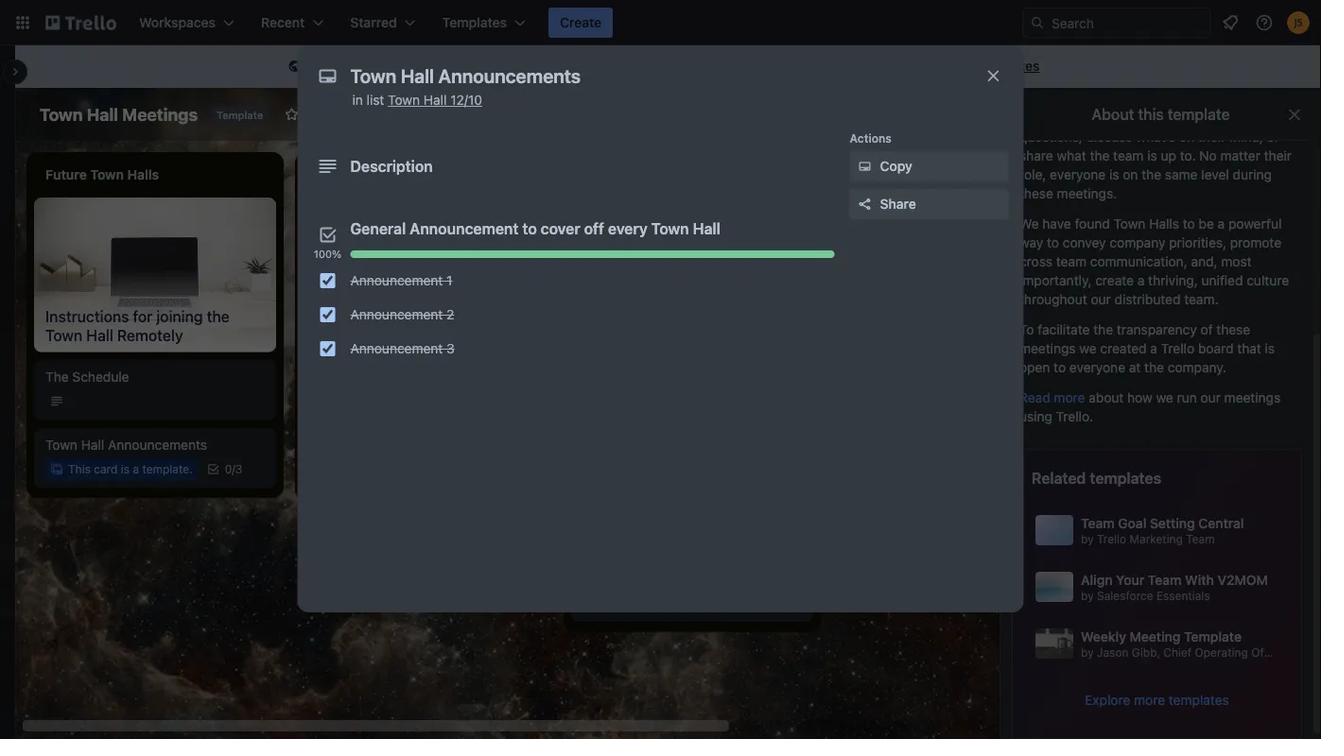 Task type: vqa. For each thing, say whether or not it's contained in the screenshot.
workspace
no



Task type: locate. For each thing, give the bounding box(es) containing it.
0 horizontal spatial more
[[942, 58, 974, 74]]

1 vertical spatial more
[[1054, 390, 1086, 406]]

end-of-year review for sales link
[[314, 342, 534, 360]]

is inside to facilitate the transparency of these meetings we created a trello board that is open to everyone at the company.
[[1266, 341, 1276, 357]]

1 vertical spatial open
[[1020, 360, 1051, 376]]

at inside to facilitate the transparency of these meetings we created a trello board that is open to everyone at the company.
[[1130, 360, 1141, 376]]

1 horizontal spatial anyone
[[1189, 110, 1233, 126]]

1 by from the top
[[1081, 533, 1094, 546]]

at down created
[[1130, 360, 1141, 376]]

0 horizontal spatial this
[[68, 463, 91, 476]]

town hall announcements up announcement 2
[[314, 275, 476, 290]]

0 vertical spatial everyone
[[1020, 91, 1076, 107]]

0 right "announcement 2" checkbox
[[337, 301, 344, 314]]

1 horizontal spatial for
[[460, 58, 477, 74]]

1 horizontal spatial have
[[1095, 72, 1123, 88]]

1 horizontal spatial 0 / 3
[[337, 301, 355, 314]]

we down facilitate
[[1080, 341, 1097, 357]]

trello up company.
[[1162, 341, 1195, 357]]

team inside we have found town halls to be a powerful way to convey company priorities, promote cross team communication, and, most importantly, create a thriving, unified culture throughout our distributed team.
[[1057, 254, 1087, 270]]

we inside about how we run our meetings using trello.
[[1157, 390, 1174, 406]]

open information menu image
[[1256, 13, 1274, 32]]

on up to.
[[1180, 129, 1195, 145]]

announcement for announcement 1
[[351, 273, 443, 289]]

anyone up 12/10
[[480, 58, 524, 74]]

town hall announcements down copy link
[[852, 207, 1013, 222]]

1 horizontal spatial in
[[1191, 91, 1202, 107]]

or
[[1268, 129, 1280, 145]]

2 vertical spatial trello
[[1098, 533, 1127, 546]]

town hall 12/10 link
[[388, 92, 483, 108]]

announcements up announcement 2
[[377, 275, 476, 290]]

is left up
[[1148, 148, 1158, 164]]

by down the 'weekly'
[[1081, 646, 1094, 659]]

sm image up star or unstar board icon
[[285, 58, 304, 77]]

open up discuss
[[1095, 110, 1126, 126]]

everyone up they
[[1020, 91, 1076, 107]]

to left cover
[[523, 220, 537, 238]]

explore more templates
[[892, 58, 1040, 74], [1085, 693, 1230, 709]]

explore up actions
[[892, 58, 939, 74]]

to down 'attendance.'
[[1237, 110, 1249, 126]]

on left internet
[[528, 58, 543, 74]]

their down or
[[1265, 148, 1293, 164]]

the schedule link
[[45, 367, 265, 386]]

hall down copy
[[887, 207, 910, 222]]

1 horizontal spatial explore more templates link
[[1085, 692, 1230, 711]]

culture
[[1247, 273, 1290, 289]]

the up how
[[1145, 360, 1165, 376]]

of
[[1201, 322, 1213, 338]]

we left run
[[1157, 390, 1174, 406]]

no
[[1200, 148, 1217, 164]]

0 vertical spatial meetings
[[1189, 72, 1246, 88]]

explore down jason at the bottom right
[[1085, 693, 1131, 709]]

0 horizontal spatial anyone
[[480, 58, 524, 74]]

2 by from the top
[[1081, 589, 1094, 603]]

general announcement to cover off every town hall
[[351, 220, 721, 238]]

about this template
[[1092, 105, 1231, 123]]

templates down search icon
[[978, 58, 1040, 74]]

officer
[[1252, 646, 1289, 659]]

0 horizontal spatial 0 / 3
[[225, 463, 243, 476]]

public
[[362, 58, 399, 74]]

0 vertical spatial sm image
[[285, 58, 304, 77]]

1 horizontal spatial these
[[1217, 322, 1251, 338]]

0 horizontal spatial explore
[[892, 58, 939, 74]]

this for this is a public template for anyone on the internet to copy.
[[308, 58, 334, 74]]

explore more templates link down gibb,
[[1085, 692, 1230, 711]]

template left star or unstar board icon
[[217, 109, 263, 122]]

align your team with v2mom by salesforce essentials
[[1081, 573, 1269, 603]]

1 vertical spatial we
[[1080, 341, 1097, 357]]

created
[[1101, 341, 1147, 357]]

1 vertical spatial anyone
[[1189, 110, 1233, 126]]

explore more templates down search icon
[[892, 58, 1040, 74]]

team down discuss
[[1114, 148, 1144, 164]]

meetings for open
[[1020, 341, 1076, 357]]

these inside to facilitate the transparency of these meetings we created a trello board that is open to everyone at the company.
[[1217, 322, 1251, 338]]

Board name text field
[[30, 99, 207, 130]]

anyone
[[480, 58, 524, 74], [1189, 110, 1233, 126]]

2
[[447, 307, 455, 323]]

to up read more link in the bottom right of the page
[[1054, 360, 1066, 376]]

board
[[377, 106, 414, 122]]

we inside at trello we have town hall meetings where everyone at the company is in attendance. they are an open forum for anyone to ask questions, discuss what's on their mind, or share what the team is up to. no matter their role, everyone is on the same level during these meetings.
[[1074, 72, 1091, 88]]

company up the 'communication,'
[[1110, 235, 1166, 251]]

2 horizontal spatial for
[[1169, 110, 1186, 126]]

1 horizontal spatial template
[[1185, 630, 1242, 645]]

announcement for announcement 3
[[351, 341, 443, 357]]

team goal setting central by trello marketing team
[[1081, 516, 1245, 546]]

gibb,
[[1132, 646, 1161, 659]]

1 vertical spatial at
[[1130, 360, 1141, 376]]

the down up
[[1142, 167, 1162, 183]]

Announcement 1 checkbox
[[320, 273, 335, 289]]

a down transparency
[[1151, 341, 1158, 357]]

open up read
[[1020, 360, 1051, 376]]

1 vertical spatial meetings
[[1020, 341, 1076, 357]]

1 horizontal spatial this
[[308, 58, 334, 74]]

town hall announcements link down copy link
[[852, 205, 1071, 224]]

0 vertical spatial their
[[1199, 129, 1227, 145]]

town hall announcements link up company update link
[[583, 205, 802, 224]]

0 vertical spatial company
[[1118, 91, 1174, 107]]

0 vertical spatial more
[[942, 58, 974, 74]]

is left public
[[337, 58, 347, 74]]

every
[[608, 220, 648, 238]]

town hall announcements
[[583, 207, 745, 222], [852, 207, 1013, 222], [314, 275, 476, 290], [45, 437, 207, 453]]

0 horizontal spatial in
[[352, 92, 363, 108]]

0 vertical spatial /
[[613, 233, 616, 246]]

company inside we have found town halls to be a powerful way to convey company priorities, promote cross team communication, and, most importantly, create a thriving, unified culture throughout our distributed team.
[[1110, 235, 1166, 251]]

1 horizontal spatial trello
[[1098, 533, 1127, 546]]

2 horizontal spatial /
[[613, 233, 616, 246]]

1 vertical spatial our
[[1201, 390, 1221, 406]]

0 right template.
[[225, 463, 232, 476]]

explore more templates for the top explore more templates link
[[892, 58, 1040, 74]]

off
[[584, 220, 605, 238]]

these down role,
[[1020, 186, 1054, 202]]

hall
[[1163, 72, 1186, 88], [424, 92, 447, 108], [87, 104, 118, 124], [619, 207, 642, 222], [887, 207, 910, 222], [693, 220, 721, 238], [350, 275, 373, 290], [81, 437, 104, 453]]

meeting
[[1130, 630, 1181, 645]]

Search field
[[1046, 9, 1211, 37]]

0 vertical spatial explore more templates
[[892, 58, 1040, 74]]

1 horizontal spatial explore
[[1085, 693, 1131, 709]]

have right "we"
[[1043, 216, 1072, 232]]

1 vertical spatial explore more templates link
[[1085, 692, 1230, 711]]

0 horizontal spatial explore more templates
[[892, 58, 1040, 74]]

0 vertical spatial update
[[644, 275, 689, 290]]

found
[[1075, 216, 1111, 232]]

0 vertical spatial this
[[308, 58, 334, 74]]

in left list
[[352, 92, 363, 108]]

0 horizontal spatial at
[[1080, 91, 1091, 107]]

general announcement to cover off every town hall group
[[313, 264, 835, 366]]

team up essentials
[[1149, 573, 1182, 589]]

their up no
[[1199, 129, 1227, 145]]

town hall announcements link up template.
[[45, 436, 265, 454]]

explore more templates link
[[881, 51, 1052, 81], [1085, 692, 1230, 711]]

1 vertical spatial templates
[[1090, 470, 1162, 488]]

the up created
[[1094, 322, 1114, 338]]

1 horizontal spatial template
[[1168, 105, 1231, 123]]

1 vertical spatial template
[[1185, 630, 1242, 645]]

by down align
[[1081, 589, 1094, 603]]

meetings inside to facilitate the transparency of these meetings we created a trello board that is open to everyone at the company.
[[1020, 341, 1076, 357]]

everyone inside to facilitate the transparency of these meetings we created a trello board that is open to everyone at the company.
[[1070, 360, 1126, 376]]

1 horizontal spatial team
[[1114, 148, 1144, 164]]

template inside the weekly meeting template by jason gibb, chief operating officer @ bng
[[1185, 630, 1242, 645]]

0 horizontal spatial template
[[217, 109, 263, 122]]

they
[[1020, 110, 1050, 126]]

0 vertical spatial our
[[1091, 292, 1112, 308]]

end-of-year review for sales
[[314, 343, 492, 359]]

salesforce
[[1098, 589, 1154, 603]]

to facilitate the transparency of these meetings we created a trello board that is open to everyone at the company.
[[1020, 322, 1276, 376]]

anyone down 'attendance.'
[[1189, 110, 1233, 126]]

update right product
[[635, 597, 679, 613]]

Announcement 2 checkbox
[[320, 308, 335, 323]]

sm image inside copy link
[[856, 157, 875, 176]]

more left 'at'
[[942, 58, 974, 74]]

1 horizontal spatial more
[[1054, 390, 1086, 406]]

the up discuss
[[1095, 91, 1115, 107]]

template
[[217, 109, 263, 122], [1185, 630, 1242, 645]]

more up trello.
[[1054, 390, 1086, 406]]

product update
[[583, 597, 679, 613]]

3 by from the top
[[1081, 646, 1094, 659]]

1 vertical spatial update
[[635, 597, 679, 613]]

table
[[461, 106, 495, 122]]

our
[[1091, 292, 1112, 308], [1201, 390, 1221, 406]]

meetings up 'attendance.'
[[1189, 72, 1246, 88]]

1 vertical spatial sm image
[[856, 157, 875, 176]]

1 vertical spatial trello
[[1162, 341, 1195, 357]]

1 vertical spatial for
[[1169, 110, 1186, 126]]

0 vertical spatial 0
[[337, 301, 344, 314]]

1 vertical spatial their
[[1265, 148, 1293, 164]]

2 vertical spatial we
[[1157, 390, 1174, 406]]

for left sales
[[438, 343, 455, 359]]

explore more templates inside explore more templates link
[[892, 58, 1040, 74]]

1 horizontal spatial templates
[[1090, 470, 1162, 488]]

for up 12/10
[[460, 58, 477, 74]]

3 inside 'general announcement to cover off every town hall' group
[[447, 341, 455, 357]]

everyone down what
[[1050, 167, 1106, 183]]

sm image
[[285, 58, 304, 77], [856, 157, 875, 176]]

convey
[[1063, 235, 1107, 251]]

role,
[[1020, 167, 1047, 183]]

meetings
[[122, 104, 198, 124]]

trello right 'at'
[[1037, 72, 1070, 88]]

hall left 12/10
[[424, 92, 447, 108]]

0 horizontal spatial have
[[1043, 216, 1072, 232]]

town
[[1127, 72, 1159, 88], [388, 92, 420, 108], [40, 104, 83, 124], [583, 207, 615, 222], [852, 207, 884, 222], [1114, 216, 1146, 232], [652, 220, 689, 238], [314, 275, 346, 290], [45, 437, 78, 453]]

explore more templates for explore more templates link to the right
[[1085, 693, 1230, 709]]

to
[[621, 58, 633, 74], [1237, 110, 1249, 126], [1183, 216, 1196, 232], [523, 220, 537, 238], [1047, 235, 1060, 251], [1054, 360, 1066, 376]]

1 horizontal spatial their
[[1265, 148, 1293, 164]]

matter
[[1221, 148, 1261, 164]]

1 horizontal spatial our
[[1201, 390, 1221, 406]]

0 vertical spatial at
[[1080, 91, 1091, 107]]

we for how
[[1157, 390, 1174, 406]]

1 horizontal spatial sm image
[[856, 157, 875, 176]]

this left public
[[308, 58, 334, 74]]

trello.
[[1057, 409, 1094, 425]]

/ right "announcement 2" checkbox
[[344, 301, 347, 314]]

update inside product update link
[[635, 597, 679, 613]]

introducing: andre
[[314, 207, 428, 222]]

update inside company update link
[[644, 275, 689, 290]]

template up operating
[[1185, 630, 1242, 645]]

announcement for announcement 2
[[351, 307, 443, 323]]

sm image for copy
[[856, 157, 875, 176]]

2 horizontal spatial trello
[[1162, 341, 1195, 357]]

update right company
[[644, 275, 689, 290]]

by up align
[[1081, 533, 1094, 546]]

1 vertical spatial /
[[344, 301, 347, 314]]

0 horizontal spatial these
[[1020, 186, 1054, 202]]

everyone up about
[[1070, 360, 1126, 376]]

town hall announcements link
[[583, 205, 802, 224], [852, 205, 1071, 224], [314, 273, 534, 292], [45, 436, 265, 454]]

0 horizontal spatial explore more templates link
[[881, 51, 1052, 81]]

2 vertical spatial by
[[1081, 646, 1094, 659]]

templates up goal
[[1090, 470, 1162, 488]]

0 vertical spatial trello
[[1037, 72, 1070, 88]]

a
[[351, 58, 358, 74], [1218, 216, 1225, 232], [1138, 273, 1145, 289], [1151, 341, 1158, 357], [133, 463, 139, 476]]

1 vertical spatial company
[[1110, 235, 1166, 251]]

trello inside to facilitate the transparency of these meetings we created a trello board that is open to everyone at the company.
[[1162, 341, 1195, 357]]

/ right template.
[[232, 463, 235, 476]]

explore more templates down gibb,
[[1085, 693, 1230, 709]]

1 horizontal spatial at
[[1130, 360, 1141, 376]]

None text field
[[341, 59, 966, 93]]

meetings inside at trello we have town hall meetings where everyone at the company is in attendance. they are an open forum for anyone to ask questions, discuss what's on their mind, or share what the team is up to. no matter their role, everyone is on the same level during these meetings.
[[1189, 72, 1246, 88]]

trello down goal
[[1098, 533, 1127, 546]]

by inside the weekly meeting template by jason gibb, chief operating officer @ bng
[[1081, 646, 1094, 659]]

internet
[[570, 58, 617, 74]]

0 / 3 right template.
[[225, 463, 243, 476]]

0 horizontal spatial team
[[1057, 254, 1087, 270]]

mind,
[[1230, 129, 1264, 145]]

these up that
[[1217, 322, 1251, 338]]

1 horizontal spatial team
[[1149, 573, 1182, 589]]

is right that
[[1266, 341, 1276, 357]]

to inside at trello we have town hall meetings where everyone at the company is in attendance. they are an open forum for anyone to ask questions, discuss what's on their mind, or share what the team is up to. no matter their role, everyone is on the same level during these meetings.
[[1237, 110, 1249, 126]]

trello inside team goal setting central by trello marketing team
[[1098, 533, 1127, 546]]

town inside at trello we have town hall meetings where everyone at the company is in attendance. they are an open forum for anyone to ask questions, discuss what's on their mind, or share what the team is up to. no matter their role, everyone is on the same level during these meetings.
[[1127, 72, 1159, 88]]

have inside at trello we have town hall meetings where everyone at the company is in attendance. they are an open forum for anyone to ask questions, discuss what's on their mind, or share what the team is up to. no matter their role, everyone is on the same level during these meetings.
[[1095, 72, 1123, 88]]

same
[[1166, 167, 1198, 183]]

0 vertical spatial template
[[402, 58, 456, 74]]

1 horizontal spatial on
[[1123, 167, 1139, 183]]

create
[[1096, 273, 1134, 289]]

our inside about how we run our meetings using trello.
[[1201, 390, 1221, 406]]

2 vertical spatial for
[[438, 343, 455, 359]]

the left internet
[[547, 58, 566, 74]]

0 vertical spatial team
[[1114, 148, 1144, 164]]

a right be at top
[[1218, 216, 1225, 232]]

central
[[1199, 516, 1245, 532]]

template up no
[[1168, 105, 1231, 123]]

0 horizontal spatial trello
[[1037, 72, 1070, 88]]

explore more templates link down search icon
[[881, 51, 1052, 81]]

team inside at trello we have town hall meetings where everyone at the company is in attendance. they are an open forum for anyone to ask questions, discuss what's on their mind, or share what the team is up to. no matter their role, everyone is on the same level during these meetings.
[[1114, 148, 1144, 164]]

is
[[337, 58, 347, 74], [1178, 91, 1188, 107], [1148, 148, 1158, 164], [1110, 167, 1120, 183], [1266, 341, 1276, 357], [121, 463, 130, 476]]

0 vertical spatial by
[[1081, 533, 1094, 546]]

ask
[[1253, 110, 1274, 126]]

discuss
[[1087, 129, 1133, 145]]

promote
[[1231, 235, 1282, 251]]

board link
[[345, 99, 425, 130]]

by inside align your team with v2mom by salesforce essentials
[[1081, 589, 1094, 603]]

team
[[1114, 148, 1144, 164], [1057, 254, 1087, 270]]

2 vertical spatial everyone
[[1070, 360, 1126, 376]]

thriving,
[[1149, 273, 1199, 289]]

1 vertical spatial this
[[68, 463, 91, 476]]

0
[[337, 301, 344, 314], [225, 463, 232, 476]]

what's
[[1137, 129, 1176, 145]]

meetings down facilitate
[[1020, 341, 1076, 357]]

where
[[1249, 72, 1287, 88]]

0 vertical spatial 0 / 3
[[337, 301, 355, 314]]

0 horizontal spatial open
[[1020, 360, 1051, 376]]

everyone
[[1020, 91, 1076, 107], [1050, 167, 1106, 183], [1070, 360, 1126, 376]]

open inside to facilitate the transparency of these meetings we created a trello board that is open to everyone at the company.
[[1020, 360, 1051, 376]]

this left card
[[68, 463, 91, 476]]

a inside to facilitate the transparency of these meetings we created a trello board that is open to everyone at the company.
[[1151, 341, 1158, 357]]

is up meetings.
[[1110, 167, 1120, 183]]

0 vertical spatial explore more templates link
[[881, 51, 1052, 81]]

goal
[[1119, 516, 1147, 532]]

jason
[[1098, 646, 1129, 659]]

3 / 3
[[606, 233, 623, 246]]

run
[[1178, 390, 1198, 406]]

on down discuss
[[1123, 167, 1139, 183]]

2 horizontal spatial on
[[1180, 129, 1195, 145]]

/ right off
[[613, 233, 616, 246]]

table link
[[429, 99, 506, 130]]

1 vertical spatial 0 / 3
[[225, 463, 243, 476]]

team left goal
[[1081, 516, 1115, 532]]

facilitate
[[1038, 322, 1090, 338]]

template up town hall 12/10 link
[[402, 58, 456, 74]]

meetings down that
[[1225, 390, 1281, 406]]

share
[[1020, 148, 1054, 164]]

by
[[1081, 533, 1094, 546], [1081, 589, 1094, 603], [1081, 646, 1094, 659]]

1 vertical spatial by
[[1081, 589, 1094, 603]]

0 horizontal spatial our
[[1091, 292, 1112, 308]]

0 vertical spatial for
[[460, 58, 477, 74]]

to inside to facilitate the transparency of these meetings we created a trello board that is open to everyone at the company.
[[1054, 360, 1066, 376]]

we up an
[[1074, 72, 1091, 88]]

template
[[402, 58, 456, 74], [1168, 105, 1231, 123]]

our right run
[[1201, 390, 1221, 406]]

1 vertical spatial these
[[1217, 322, 1251, 338]]

1 vertical spatial have
[[1043, 216, 1072, 232]]

0 / 3 right "announcement 2" checkbox
[[337, 301, 355, 314]]

company up forum in the right top of the page
[[1118, 91, 1174, 107]]

2 vertical spatial /
[[232, 463, 235, 476]]

that
[[1238, 341, 1262, 357]]



Task type: describe. For each thing, give the bounding box(es) containing it.
have inside we have found town halls to be a powerful way to convey company priorities, promote cross team communication, and, most importantly, create a thriving, unified culture throughout our distributed team.
[[1043, 216, 1072, 232]]

about how we run our meetings using trello.
[[1020, 390, 1281, 425]]

0 vertical spatial template
[[217, 109, 263, 122]]

how
[[1128, 390, 1153, 406]]

year
[[362, 343, 388, 359]]

12/10
[[451, 92, 483, 108]]

at
[[1020, 72, 1033, 88]]

what
[[1057, 148, 1087, 164]]

related templates
[[1032, 470, 1162, 488]]

is right card
[[121, 463, 130, 476]]

team.
[[1185, 292, 1219, 308]]

john smith (johnsmith38824343) image
[[1288, 11, 1310, 34]]

these inside at trello we have town hall meetings where everyone at the company is in attendance. they are an open forum for anyone to ask questions, discuss what's on their mind, or share what the team is up to. no matter their role, everyone is on the same level during these meetings.
[[1020, 186, 1054, 202]]

andre
[[391, 207, 428, 222]]

this is a public template for anyone on the internet to copy.
[[308, 58, 669, 74]]

to.
[[1181, 148, 1196, 164]]

2 horizontal spatial team
[[1187, 533, 1216, 546]]

meetings inside about how we run our meetings using trello.
[[1225, 390, 1281, 406]]

0 horizontal spatial 0
[[225, 463, 232, 476]]

for inside at trello we have town hall meetings where everyone at the company is in attendance. they are an open forum for anyone to ask questions, discuss what's on their mind, or share what the team is up to. no matter their role, everyone is on the same level during these meetings.
[[1169, 110, 1186, 126]]

the schedule
[[45, 369, 129, 384]]

the
[[45, 369, 69, 384]]

0 vertical spatial explore
[[892, 58, 939, 74]]

meetings.
[[1058, 186, 1118, 202]]

1 vertical spatial on
[[1180, 129, 1195, 145]]

template.
[[142, 463, 193, 476]]

actions
[[850, 132, 892, 145]]

1
[[447, 273, 453, 289]]

v2mom
[[1218, 573, 1269, 589]]

hall up company update link
[[693, 220, 721, 238]]

about
[[1089, 390, 1124, 406]]

of-
[[344, 343, 362, 359]]

search image
[[1030, 15, 1046, 30]]

update for product update
[[635, 597, 679, 613]]

halls
[[1150, 216, 1180, 232]]

1 vertical spatial template
[[1168, 105, 1231, 123]]

communication,
[[1091, 254, 1188, 270]]

company.
[[1168, 360, 1227, 376]]

announcement 2
[[351, 307, 455, 323]]

0 horizontal spatial team
[[1081, 516, 1115, 532]]

list
[[367, 92, 384, 108]]

town inside board name 'text field'
[[40, 104, 83, 124]]

introducing:
[[314, 207, 387, 222]]

hall inside board name 'text field'
[[87, 104, 118, 124]]

0 vertical spatial anyone
[[480, 58, 524, 74]]

copy
[[880, 158, 913, 174]]

star or unstar board image
[[284, 107, 299, 122]]

general
[[351, 220, 406, 238]]

100%
[[314, 248, 342, 261]]

cross
[[1020, 254, 1053, 270]]

town hall announcements link up announcement 2
[[314, 273, 534, 292]]

are
[[1054, 110, 1073, 126]]

review
[[391, 343, 435, 359]]

primary element
[[0, 0, 1322, 45]]

anyone inside at trello we have town hall meetings where everyone at the company is in attendance. they are an open forum for anyone to ask questions, discuss what's on their mind, or share what the team is up to. no matter their role, everyone is on the same level during these meetings.
[[1189, 110, 1233, 126]]

town inside we have found town halls to be a powerful way to convey company priorities, promote cross team communication, and, most importantly, create a thriving, unified culture throughout our distributed team.
[[1114, 216, 1146, 232]]

about
[[1092, 105, 1135, 123]]

Announcement 3 checkbox
[[320, 342, 335, 357]]

unified
[[1202, 273, 1244, 289]]

way
[[1020, 235, 1044, 251]]

town hall announcements up 3 / 3
[[583, 207, 745, 222]]

we for trello
[[1074, 72, 1091, 88]]

1 vertical spatial everyone
[[1050, 167, 1106, 183]]

company
[[583, 275, 641, 290]]

be
[[1199, 216, 1215, 232]]

0 vertical spatial templates
[[978, 58, 1040, 74]]

the down discuss
[[1090, 148, 1110, 164]]

team inside align your team with v2mom by salesforce essentials
[[1149, 573, 1182, 589]]

2 vertical spatial on
[[1123, 167, 1139, 183]]

up
[[1161, 148, 1177, 164]]

at inside at trello we have town hall meetings where everyone at the company is in attendance. they are an open forum for anyone to ask questions, discuss what's on their mind, or share what the team is up to. no matter their role, everyone is on the same level during these meetings.
[[1080, 91, 1091, 107]]

hall up card
[[81, 437, 104, 453]]

throughout
[[1020, 292, 1088, 308]]

questions,
[[1020, 129, 1083, 145]]

card
[[94, 463, 118, 476]]

0 horizontal spatial their
[[1199, 129, 1227, 145]]

create
[[560, 15, 602, 30]]

open inside at trello we have town hall meetings where everyone at the company is in attendance. they are an open forum for anyone to ask questions, discuss what's on their mind, or share what the team is up to. no matter their role, everyone is on the same level during these meetings.
[[1095, 110, 1126, 126]]

powerful
[[1229, 216, 1282, 232]]

essentials
[[1157, 589, 1211, 603]]

a down the 'communication,'
[[1138, 273, 1145, 289]]

1 horizontal spatial 0
[[337, 301, 344, 314]]

town hall announcements up this card is a template.
[[45, 437, 207, 453]]

2 horizontal spatial templates
[[1169, 693, 1230, 709]]

0 notifications image
[[1220, 11, 1242, 34]]

product
[[583, 597, 631, 613]]

we inside to facilitate the transparency of these meetings we created a trello board that is open to everyone at the company.
[[1080, 341, 1097, 357]]

operating
[[1196, 646, 1249, 659]]

hall inside at trello we have town hall meetings where everyone at the company is in attendance. they are an open forum for anyone to ask questions, discuss what's on their mind, or share what the team is up to. no matter their role, everyone is on the same level during these meetings.
[[1163, 72, 1186, 88]]

to right way
[[1047, 235, 1060, 251]]

2 horizontal spatial more
[[1135, 693, 1166, 709]]

announcement 3
[[351, 341, 455, 357]]

copy link
[[850, 151, 1009, 182]]

trello inside at trello we have town hall meetings where everyone at the company is in attendance. they are an open forum for anyone to ask questions, discuss what's on their mind, or share what the team is up to. no matter their role, everyone is on the same level during these meetings.
[[1037, 72, 1070, 88]]

chief
[[1164, 646, 1192, 659]]

copy.
[[637, 58, 669, 74]]

schedule
[[72, 369, 129, 384]]

introducing: andre link
[[314, 205, 534, 224]]

importantly,
[[1020, 273, 1092, 289]]

during
[[1233, 167, 1273, 183]]

forum
[[1129, 110, 1165, 126]]

marketing
[[1130, 533, 1184, 546]]

is right "this"
[[1178, 91, 1188, 107]]

hall up 3 / 3
[[619, 207, 642, 222]]

setting
[[1151, 516, 1196, 532]]

a right card
[[133, 463, 139, 476]]

0 horizontal spatial template
[[402, 58, 456, 74]]

hall right the announcement 1 option
[[350, 275, 373, 290]]

by inside team goal setting central by trello marketing team
[[1081, 533, 1094, 546]]

our inside we have found town halls to be a powerful way to convey company priorities, promote cross team communication, and, most importantly, create a thriving, unified culture throughout our distributed team.
[[1091, 292, 1112, 308]]

at trello we have town hall meetings where everyone at the company is in attendance. they are an open forum for anyone to ask questions, discuss what's on their mind, or share what the team is up to. no matter their role, everyone is on the same level during these meetings.
[[1020, 72, 1293, 202]]

transparency
[[1117, 322, 1198, 338]]

0 horizontal spatial for
[[438, 343, 455, 359]]

weekly
[[1081, 630, 1127, 645]]

share
[[880, 196, 917, 212]]

0 horizontal spatial /
[[232, 463, 235, 476]]

most
[[1222, 254, 1252, 270]]

weekly meeting template by jason gibb, chief operating officer @ bng
[[1081, 630, 1322, 659]]

announcements down copy link
[[914, 207, 1013, 222]]

end-
[[314, 343, 344, 359]]

create button
[[549, 8, 613, 38]]

announcements up company update link
[[645, 207, 745, 222]]

meetings for attendance.
[[1189, 72, 1246, 88]]

we have found town halls to be a powerful way to convey company priorities, promote cross team communication, and, most importantly, create a thriving, unified culture throughout our distributed team.
[[1020, 216, 1290, 308]]

priorities,
[[1170, 235, 1227, 251]]

announcements up template.
[[108, 437, 207, 453]]

sm image for this is a public template for anyone on the internet to copy.
[[285, 58, 304, 77]]

in list town hall 12/10
[[352, 92, 483, 108]]

company inside at trello we have town hall meetings where everyone at the company is in attendance. they are an open forum for anyone to ask questions, discuss what's on their mind, or share what the team is up to. no matter their role, everyone is on the same level during these meetings.
[[1118, 91, 1174, 107]]

announcement 1
[[351, 273, 453, 289]]

to left be at top
[[1183, 216, 1196, 232]]

an
[[1077, 110, 1091, 126]]

company update
[[583, 275, 689, 290]]

this
[[1139, 105, 1164, 123]]

0 vertical spatial on
[[528, 58, 543, 74]]

we
[[1020, 216, 1039, 232]]

to left copy.
[[621, 58, 633, 74]]

this card is a template.
[[68, 463, 193, 476]]

a left public
[[351, 58, 358, 74]]

update for company update
[[644, 275, 689, 290]]

board
[[1199, 341, 1234, 357]]

this for this card is a template.
[[68, 463, 91, 476]]

in inside at trello we have town hall meetings where everyone at the company is in attendance. they are an open forum for anyone to ask questions, discuss what's on their mind, or share what the team is up to. no matter their role, everyone is on the same level during these meetings.
[[1191, 91, 1202, 107]]

level
[[1202, 167, 1230, 183]]

with
[[1186, 573, 1215, 589]]



